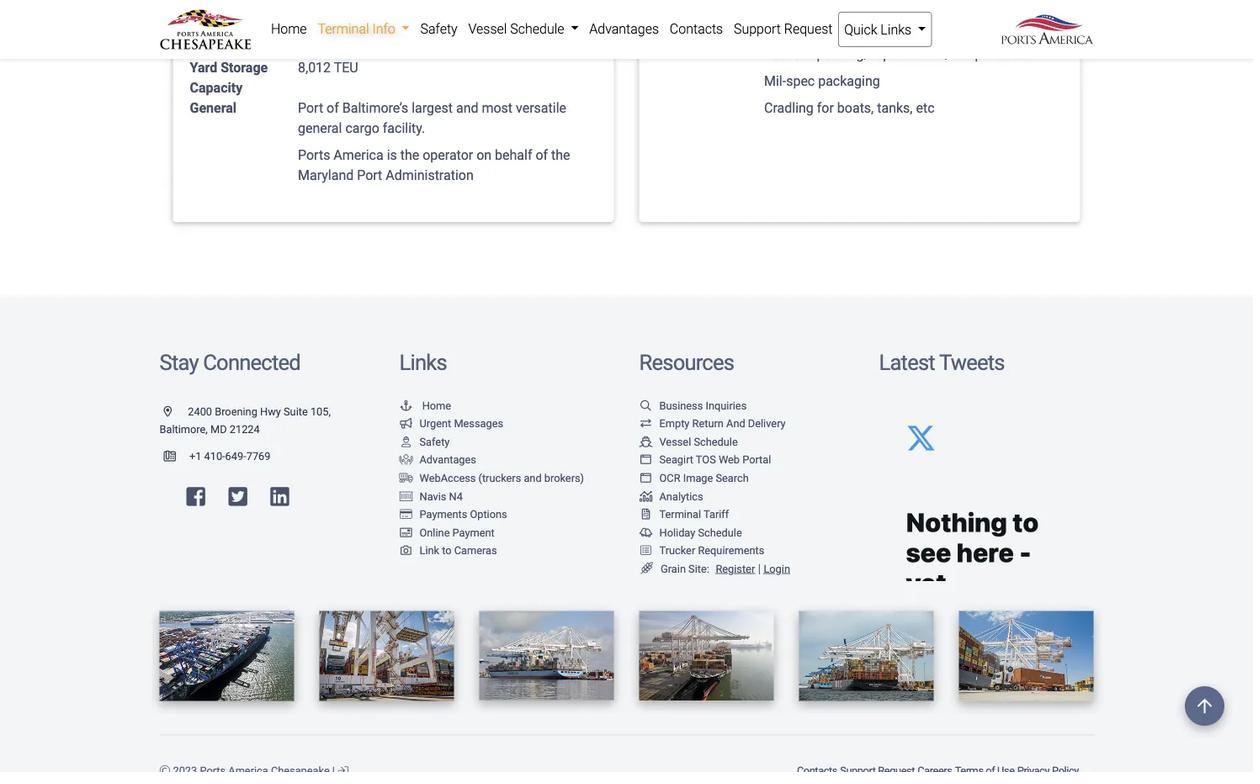 Task type: describe. For each thing, give the bounding box(es) containing it.
payments
[[420, 508, 468, 521]]

miles for 1.5
[[320, 6, 353, 22]]

map marker alt image
[[164, 406, 185, 417]]

operator
[[423, 147, 473, 163]]

america
[[334, 147, 384, 163]]

navis
[[420, 490, 447, 503]]

camera image
[[400, 546, 413, 556]]

twitter square image
[[229, 486, 247, 508]]

business inquiries link
[[640, 399, 747, 412]]

empty return and delivery
[[660, 418, 786, 430]]

2.5
[[298, 33, 317, 49]]

latest tweets
[[879, 350, 1005, 376]]

messages
[[454, 418, 504, 430]]

portal
[[743, 454, 772, 467]]

terminal tariff link
[[640, 508, 729, 521]]

ocr
[[660, 472, 681, 485]]

of inside ports america is the operator on behalf of the maryland port administration
[[536, 147, 548, 163]]

navis n4 link
[[400, 490, 463, 503]]

1 horizontal spatial vessel
[[660, 436, 692, 448]]

1 horizontal spatial vessel schedule
[[660, 436, 738, 448]]

95
[[432, 33, 447, 49]]

user hard hat image
[[400, 437, 413, 447]]

go to top image
[[1186, 687, 1225, 727]]

1.5 miles (2.4 km) to i-695.
[[298, 6, 458, 22]]

skidding
[[807, 19, 857, 35]]

boats,
[[838, 100, 874, 116]]

i- for 95
[[424, 33, 432, 49]]

tariff
[[704, 508, 729, 521]]

request
[[785, 21, 833, 37]]

home link for the terminal info link
[[266, 12, 312, 45]]

schedule for bells image
[[698, 527, 742, 539]]

stay
[[160, 350, 198, 376]]

|
[[758, 562, 761, 576]]

support
[[734, 21, 781, 37]]

tweets
[[940, 350, 1005, 376]]

quick links link
[[838, 12, 933, 47]]

brokers)
[[545, 472, 584, 485]]

analytics link
[[640, 490, 704, 503]]

vacuum
[[765, 46, 814, 62]]

hand receiving image
[[400, 455, 413, 466]]

link to cameras link
[[400, 545, 497, 557]]

seagirt
[[660, 454, 694, 467]]

return
[[693, 418, 724, 430]]

list alt image
[[640, 546, 653, 556]]

port of baltimore's largest and most versatile general cargo facility.
[[298, 100, 567, 136]]

business inquiries
[[660, 399, 747, 412]]

phone office image
[[164, 451, 189, 462]]

search image
[[640, 400, 653, 411]]

analytics image
[[640, 491, 653, 502]]

schedule for ship icon
[[694, 436, 738, 448]]

wheat image
[[640, 563, 655, 575]]

quick
[[845, 21, 878, 37]]

105,
[[311, 405, 331, 418]]

credit card image
[[400, 509, 413, 520]]

cradling for boats, tanks, etc
[[765, 100, 935, 116]]

vacuum packing/vapor barrier/vci protection
[[765, 46, 1037, 62]]

tos
[[696, 454, 716, 467]]

webaccess (truckers and brokers)
[[420, 472, 584, 485]]

holiday schedule link
[[640, 527, 742, 539]]

maryland
[[298, 168, 354, 184]]

export
[[765, 19, 803, 35]]

0 vertical spatial vessel schedule
[[469, 21, 568, 37]]

quick links
[[845, 21, 915, 37]]

n4
[[449, 490, 463, 503]]

yard storage capacity
[[190, 60, 268, 96]]

urgent messages
[[420, 418, 504, 430]]

port inside port of baltimore's largest and most versatile general cargo facility.
[[298, 100, 323, 116]]

+1 410-649-7769 link
[[160, 450, 271, 463]]

km) for (2.4
[[382, 6, 406, 22]]

support request link
[[729, 12, 838, 45]]

bells image
[[640, 527, 653, 538]]

resources
[[640, 350, 734, 376]]

packaging
[[819, 73, 881, 89]]

requirements
[[698, 545, 765, 557]]

tanks,
[[878, 100, 913, 116]]

+1 410-649-7769
[[189, 450, 271, 463]]

general
[[298, 120, 342, 136]]

link to cameras
[[420, 545, 497, 557]]

exchange image
[[640, 418, 653, 429]]

urgent messages link
[[400, 418, 504, 430]]

seagirt tos web portal
[[660, 454, 772, 467]]

trucker requirements
[[660, 545, 765, 557]]

0 horizontal spatial home
[[271, 21, 307, 37]]

online
[[420, 527, 450, 539]]

spec
[[787, 73, 815, 89]]

register link
[[713, 563, 755, 576]]

1 vertical spatial home
[[422, 399, 451, 412]]

port inside ports america is the operator on behalf of the maryland port administration
[[357, 168, 383, 184]]

home link for urgent messages link at left
[[400, 399, 451, 412]]

webaccess (truckers and brokers) link
[[400, 472, 584, 485]]

login
[[764, 563, 791, 576]]

cameras
[[454, 545, 497, 557]]

payments options
[[420, 508, 507, 521]]

largest
[[412, 100, 453, 116]]

holiday schedule
[[660, 527, 742, 539]]

general
[[190, 100, 237, 116]]

1 vertical spatial advantages link
[[400, 454, 477, 467]]

0 horizontal spatial links
[[400, 350, 447, 376]]

695.
[[432, 6, 458, 22]]

1 horizontal spatial and
[[524, 472, 542, 485]]

latest
[[879, 350, 935, 376]]

(4.0
[[356, 33, 379, 49]]

copyright image
[[160, 766, 170, 773]]

2 the from the left
[[552, 147, 571, 163]]

for
[[817, 100, 834, 116]]

etc
[[916, 100, 935, 116]]

grain
[[661, 563, 686, 576]]

0 vertical spatial links
[[881, 21, 912, 37]]

on
[[477, 147, 492, 163]]

vessel inside "vessel schedule" link
[[469, 21, 507, 37]]

(truckers
[[479, 472, 521, 485]]

1 horizontal spatial advantages
[[590, 21, 659, 37]]



Task type: locate. For each thing, give the bounding box(es) containing it.
schedule down tariff in the bottom right of the page
[[698, 527, 742, 539]]

0 vertical spatial km)
[[382, 6, 406, 22]]

1 vertical spatial of
[[536, 147, 548, 163]]

navis n4
[[420, 490, 463, 503]]

1 vertical spatial links
[[400, 350, 447, 376]]

0 vertical spatial to
[[409, 6, 421, 22]]

info
[[373, 21, 396, 37]]

0 horizontal spatial of
[[327, 100, 339, 116]]

linkedin image
[[271, 486, 289, 508]]

vessel schedule
[[469, 21, 568, 37], [660, 436, 738, 448]]

export skidding
[[765, 19, 857, 35]]

and inside port of baltimore's largest and most versatile general cargo facility.
[[456, 100, 479, 116]]

inquiries
[[706, 399, 747, 412]]

to for 695.
[[409, 6, 421, 22]]

links up vacuum packing/vapor barrier/vci protection
[[881, 21, 912, 37]]

km) right (2.4
[[382, 6, 406, 22]]

hwy
[[260, 405, 281, 418]]

port up the general
[[298, 100, 323, 116]]

to right link
[[442, 545, 452, 557]]

contacts link
[[665, 12, 729, 45]]

1 vertical spatial vessel schedule
[[660, 436, 738, 448]]

browser image for ocr
[[640, 473, 653, 484]]

1 vertical spatial to
[[409, 33, 421, 49]]

register
[[716, 563, 755, 576]]

21224
[[230, 423, 260, 436]]

0 horizontal spatial the
[[401, 147, 420, 163]]

0 horizontal spatial terminal
[[318, 21, 369, 37]]

cradling
[[765, 100, 814, 116]]

business
[[660, 399, 703, 412]]

i- down 695.
[[424, 33, 432, 49]]

1 vertical spatial safety
[[420, 436, 450, 448]]

1 horizontal spatial advantages link
[[584, 12, 665, 45]]

storage
[[221, 60, 268, 76]]

1 horizontal spatial of
[[536, 147, 548, 163]]

options
[[470, 508, 507, 521]]

container storage image
[[400, 491, 413, 502]]

port down america
[[357, 168, 383, 184]]

baltimore,
[[160, 423, 208, 436]]

to left 695.
[[409, 6, 421, 22]]

access
[[190, 6, 234, 22]]

2 i- from the top
[[424, 33, 432, 49]]

2 browser image from the top
[[640, 473, 653, 484]]

webaccess
[[420, 472, 476, 485]]

home
[[271, 21, 307, 37], [422, 399, 451, 412]]

1 vertical spatial advantages
[[420, 454, 477, 467]]

advantages up webaccess
[[420, 454, 477, 467]]

1 vertical spatial home link
[[400, 399, 451, 412]]

and left most
[[456, 100, 479, 116]]

browser image down ship icon
[[640, 455, 653, 466]]

8,012 teu
[[298, 60, 358, 76]]

km) for (4.0
[[382, 33, 406, 49]]

home link up 8,012
[[266, 12, 312, 45]]

1.5
[[298, 6, 317, 22]]

broening
[[215, 405, 258, 418]]

ocr image search link
[[640, 472, 749, 485]]

1 horizontal spatial home
[[422, 399, 451, 412]]

safety link for top "vessel schedule" link
[[415, 12, 463, 45]]

login link
[[764, 563, 791, 576]]

of right behalf
[[536, 147, 548, 163]]

home link up the urgent
[[400, 399, 451, 412]]

1 vertical spatial and
[[524, 472, 542, 485]]

to for 95
[[409, 33, 421, 49]]

miles up 8,012 teu
[[320, 33, 353, 49]]

1 vertical spatial miles
[[320, 33, 353, 49]]

bullhorn image
[[400, 418, 413, 429]]

anchor image
[[400, 400, 413, 411]]

empty return and delivery link
[[640, 418, 786, 430]]

0 vertical spatial miles
[[320, 6, 353, 22]]

1 horizontal spatial port
[[357, 168, 383, 184]]

trucker requirements link
[[640, 545, 765, 557]]

of up the general
[[327, 100, 339, 116]]

0 vertical spatial and
[[456, 100, 479, 116]]

terminal tariff
[[660, 508, 729, 521]]

the right behalf
[[552, 147, 571, 163]]

1 the from the left
[[401, 147, 420, 163]]

0 vertical spatial vessel schedule link
[[463, 12, 584, 45]]

1 km) from the top
[[382, 6, 406, 22]]

of inside port of baltimore's largest and most versatile general cargo facility.
[[327, 100, 339, 116]]

2 miles from the top
[[320, 33, 353, 49]]

1 i- from the top
[[424, 6, 432, 22]]

trucker
[[660, 545, 696, 557]]

+1
[[189, 450, 202, 463]]

schedule up versatile
[[510, 21, 565, 37]]

2 vertical spatial schedule
[[698, 527, 742, 539]]

safety link right info
[[415, 12, 463, 45]]

1 vertical spatial vessel schedule link
[[640, 436, 738, 448]]

0 vertical spatial schedule
[[510, 21, 565, 37]]

miles right 1.5
[[320, 6, 353, 22]]

contacts
[[670, 21, 723, 37]]

vessel schedule link up seagirt
[[640, 436, 738, 448]]

grain site: register | login
[[661, 562, 791, 576]]

browser image for seagirt
[[640, 455, 653, 466]]

advantages link up webaccess
[[400, 454, 477, 467]]

safety right info
[[421, 21, 458, 37]]

file invoice image
[[640, 509, 653, 520]]

1 browser image from the top
[[640, 455, 653, 466]]

ports america is the operator on behalf of the maryland port administration
[[298, 147, 571, 184]]

home up 8,012
[[271, 21, 307, 37]]

1 vertical spatial i-
[[424, 33, 432, 49]]

0 vertical spatial safety link
[[415, 12, 463, 45]]

web
[[719, 454, 740, 467]]

terminal info link
[[312, 12, 415, 45]]

vessel schedule up seagirt tos web portal link
[[660, 436, 738, 448]]

capacity
[[190, 80, 243, 96]]

1 miles from the top
[[320, 6, 353, 22]]

home link
[[266, 12, 312, 45], [400, 399, 451, 412]]

yard
[[190, 60, 217, 76]]

vessel schedule right 695.
[[469, 21, 568, 37]]

mil-
[[765, 73, 787, 89]]

(2.4
[[356, 6, 379, 22]]

1 vertical spatial vessel
[[660, 436, 692, 448]]

schedule
[[510, 21, 565, 37], [694, 436, 738, 448], [698, 527, 742, 539]]

i- for 695.
[[424, 6, 432, 22]]

0 vertical spatial browser image
[[640, 455, 653, 466]]

of
[[327, 100, 339, 116], [536, 147, 548, 163]]

link
[[420, 545, 440, 557]]

2 vertical spatial to
[[442, 545, 452, 557]]

md
[[211, 423, 227, 436]]

0 vertical spatial port
[[298, 100, 323, 116]]

ports
[[298, 147, 330, 163]]

2400 broening hwy suite 105, baltimore, md 21224
[[160, 405, 331, 436]]

terminal for terminal info
[[318, 21, 369, 37]]

0 vertical spatial terminal
[[318, 21, 369, 37]]

seagirt tos web portal link
[[640, 454, 772, 467]]

payment
[[453, 527, 495, 539]]

safety
[[421, 21, 458, 37], [420, 436, 450, 448]]

analytics
[[660, 490, 704, 503]]

home up the urgent
[[422, 399, 451, 412]]

advantages left contacts link
[[590, 21, 659, 37]]

schedule up seagirt tos web portal at right bottom
[[694, 436, 738, 448]]

0 horizontal spatial vessel schedule link
[[463, 12, 584, 45]]

ship image
[[640, 437, 653, 447]]

0 horizontal spatial advantages link
[[400, 454, 477, 467]]

2 km) from the top
[[382, 33, 406, 49]]

1 vertical spatial terminal
[[660, 508, 701, 521]]

1 vertical spatial schedule
[[694, 436, 738, 448]]

browser image
[[640, 455, 653, 466], [640, 473, 653, 484]]

1 vertical spatial browser image
[[640, 473, 653, 484]]

online payment
[[420, 527, 495, 539]]

0 vertical spatial home link
[[266, 12, 312, 45]]

i- up 95
[[424, 6, 432, 22]]

browser image inside seagirt tos web portal link
[[640, 455, 653, 466]]

credit card front image
[[400, 527, 413, 538]]

0 vertical spatial vessel
[[469, 21, 507, 37]]

0 horizontal spatial and
[[456, 100, 479, 116]]

2400
[[188, 405, 212, 418]]

0 horizontal spatial advantages
[[420, 454, 477, 467]]

payments options link
[[400, 508, 507, 521]]

urgent
[[420, 418, 452, 430]]

0 horizontal spatial port
[[298, 100, 323, 116]]

and left brokers)
[[524, 472, 542, 485]]

1 horizontal spatial home link
[[400, 399, 451, 412]]

facility.
[[383, 120, 425, 136]]

1 horizontal spatial terminal
[[660, 508, 701, 521]]

8,012
[[298, 60, 331, 76]]

ocr image search
[[660, 472, 749, 485]]

0 vertical spatial i-
[[424, 6, 432, 22]]

site:
[[689, 563, 710, 576]]

1 vertical spatial safety link
[[400, 436, 450, 448]]

0 vertical spatial advantages link
[[584, 12, 665, 45]]

safety link for advantages link to the bottom
[[400, 436, 450, 448]]

miles for 2.5
[[320, 33, 353, 49]]

7769
[[246, 450, 271, 463]]

advantages link left contacts
[[584, 12, 665, 45]]

links up anchor icon
[[400, 350, 447, 376]]

empty
[[660, 418, 690, 430]]

0 vertical spatial home
[[271, 21, 307, 37]]

1 vertical spatial km)
[[382, 33, 406, 49]]

terminal for terminal tariff
[[660, 508, 701, 521]]

the right is
[[401, 147, 420, 163]]

browser image inside the ocr image search link
[[640, 473, 653, 484]]

410-
[[204, 450, 225, 463]]

holiday
[[660, 527, 696, 539]]

1 horizontal spatial vessel schedule link
[[640, 436, 738, 448]]

2400 broening hwy suite 105, baltimore, md 21224 link
[[160, 405, 331, 436]]

the
[[401, 147, 420, 163], [552, 147, 571, 163]]

0 vertical spatial of
[[327, 100, 339, 116]]

km) right (4.0
[[382, 33, 406, 49]]

safety link down the urgent
[[400, 436, 450, 448]]

vessel down "empty"
[[660, 436, 692, 448]]

vessel schedule link right 695.
[[463, 12, 584, 45]]

1 horizontal spatial links
[[881, 21, 912, 37]]

sign in image
[[338, 766, 349, 773]]

1 horizontal spatial the
[[552, 147, 571, 163]]

is
[[387, 147, 397, 163]]

truck container image
[[400, 473, 413, 484]]

packing/vapor
[[817, 46, 903, 62]]

to left 95
[[409, 33, 421, 49]]

0 horizontal spatial home link
[[266, 12, 312, 45]]

behalf
[[495, 147, 533, 163]]

terminal
[[318, 21, 369, 37], [660, 508, 701, 521]]

0 horizontal spatial vessel
[[469, 21, 507, 37]]

barrier/vci
[[907, 46, 972, 62]]

vessel right 695.
[[469, 21, 507, 37]]

mil-spec packaging
[[765, 73, 881, 89]]

teu
[[334, 60, 358, 76]]

0 vertical spatial safety
[[421, 21, 458, 37]]

km)
[[382, 6, 406, 22], [382, 33, 406, 49]]

browser image up analytics image
[[640, 473, 653, 484]]

0 horizontal spatial vessel schedule
[[469, 21, 568, 37]]

facebook square image
[[187, 486, 205, 508]]

0 vertical spatial advantages
[[590, 21, 659, 37]]

vessel
[[469, 21, 507, 37], [660, 436, 692, 448]]

1 vertical spatial port
[[357, 168, 383, 184]]

suite
[[284, 405, 308, 418]]

safety down the urgent
[[420, 436, 450, 448]]

versatile
[[516, 100, 567, 116]]

administration
[[386, 168, 474, 184]]



Task type: vqa. For each thing, say whether or not it's contained in the screenshot.
the twitter square icon at the bottom left
yes



